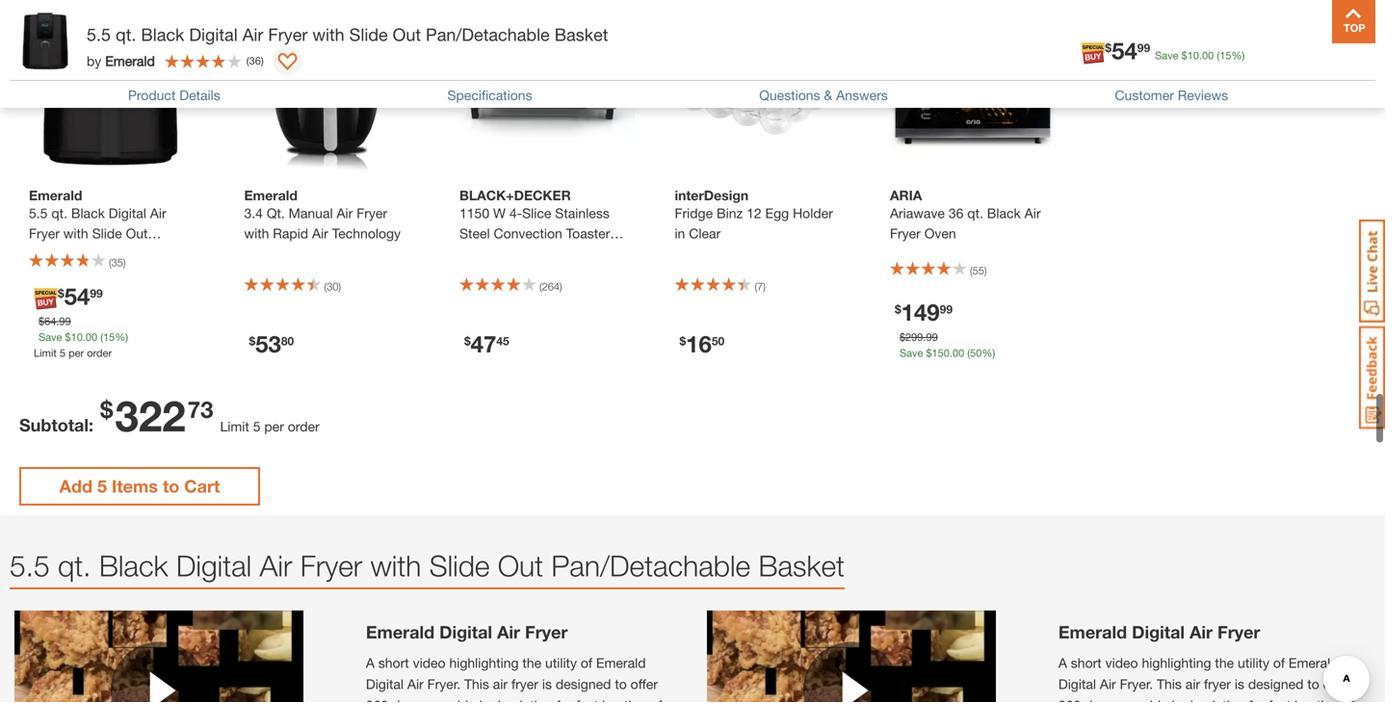 Task type: locate. For each thing, give the bounding box(es) containing it.
54 inside 1 / 5 group
[[64, 282, 90, 310]]

1 vertical spatial out
[[498, 549, 543, 583]]

1 horizontal spatial thumbnail image
[[707, 611, 996, 702]]

2 rapid from the left
[[1130, 698, 1161, 702]]

0 vertical spatial basket
[[555, 24, 608, 45]]

1 fast from the left
[[576, 698, 598, 702]]

) down in at the top left of page
[[560, 280, 562, 293]]

degree
[[392, 698, 434, 702], [1085, 698, 1126, 702]]

is
[[542, 676, 552, 692], [1235, 676, 1245, 692]]

1 horizontal spatial is
[[1235, 676, 1245, 692]]

order up subtotal:
[[87, 347, 112, 360]]

1 horizontal spatial emerald digital air fryer
[[1059, 622, 1260, 643]]

2 a short video highlighting the utility of emerald digital air fryer. this air fryer is designed to offer 360 degree rapid air circulation for fast heating  from the left
[[1059, 655, 1355, 702]]

offer
[[631, 676, 658, 692], [1323, 676, 1350, 692]]

0 horizontal spatial $ 54 99
[[58, 282, 103, 310]]

50 inside '$ 16 50'
[[712, 335, 725, 348]]

2 for from the left
[[1249, 698, 1265, 702]]

150
[[932, 347, 950, 360]]

5
[[60, 347, 66, 360], [253, 419, 261, 435], [97, 476, 107, 497]]

5.5 qt. black digital air fryer with slide out pan/detachable basket
[[87, 24, 608, 45], [10, 549, 845, 583]]

convection
[[494, 226, 562, 242]]

99 right '299'
[[926, 331, 938, 344]]

$ 54 99 inside 1 / 5 group
[[58, 282, 103, 310]]

10 up reviews
[[1188, 49, 1199, 62]]

0 horizontal spatial short
[[378, 655, 409, 671]]

fast for 1st the thumbnail from the right
[[1269, 698, 1291, 702]]

2 the from the left
[[1215, 655, 1234, 671]]

0 vertical spatial pan/detachable
[[426, 24, 550, 45]]

highlighting
[[449, 655, 519, 671], [1142, 655, 1211, 671]]

0 horizontal spatial highlighting
[[449, 655, 519, 671]]

) inside 3 / 5 group
[[560, 280, 562, 293]]

1 vertical spatial black
[[987, 205, 1021, 221]]

2 offer from the left
[[1323, 676, 1350, 692]]

99 inside $ 149 99
[[940, 303, 953, 316]]

aria
[[890, 188, 922, 203]]

%) inside $ 64 . 99 save $ 10 . 00 ( 15 %) limit 5 per order
[[115, 331, 128, 344]]

1 offer from the left
[[631, 676, 658, 692]]

1 horizontal spatial basket
[[759, 549, 845, 583]]

3.4 qt. manual air fryer with rapid air technology image
[[235, 0, 419, 174]]

54 up $ 64 . 99 save $ 10 . 00 ( 15 %) limit 5 per order
[[64, 282, 90, 310]]

1 horizontal spatial fryer
[[1204, 676, 1231, 692]]

1 horizontal spatial fast
[[1269, 698, 1291, 702]]

1 fryer. from the left
[[427, 676, 461, 692]]

save inside $ 299 . 99 save $ 150 . 00 ( 50 %)
[[900, 347, 923, 360]]

1 this from the left
[[464, 676, 489, 692]]

1150
[[459, 205, 489, 221]]

with inside black+decker 1150 w 4-slice stainless steel convection toaster oven with built-in timer
[[495, 246, 520, 262]]

fryer
[[511, 676, 538, 692], [1204, 676, 1231, 692]]

heating
[[602, 698, 647, 702], [1295, 698, 1339, 702]]

black for a short video highlighting the utility of emerald digital air fryer. this air fryer is designed to offer 360 degree rapid air circulation for fast heating 
[[99, 549, 168, 583]]

1 vertical spatial $ 54 99
[[58, 282, 103, 310]]

+ down what can we help you find today? search box
[[635, 71, 655, 113]]

2 emerald digital air fryer from the left
[[1059, 622, 1260, 643]]

a short video highlighting the utility of emerald digital air fryer. this air fryer is designed to offer 360 degree rapid air circulation for fast heating  for first the thumbnail
[[366, 655, 662, 702]]

1 horizontal spatial circulation
[[1183, 698, 1245, 702]]

5 inside "button"
[[97, 476, 107, 497]]

1 horizontal spatial the
[[1215, 655, 1234, 671]]

2 + from the left
[[419, 71, 440, 113]]

1 horizontal spatial video
[[1105, 655, 1138, 671]]

2 fast from the left
[[1269, 698, 1291, 702]]

air inside aria ariawave 36 qt. black air fryer oven
[[1025, 205, 1041, 221]]

subtotal:
[[19, 415, 93, 436]]

00 right 150
[[953, 347, 964, 360]]

360
[[366, 698, 388, 702], [1059, 698, 1081, 702]]

1 horizontal spatial fryer.
[[1120, 676, 1153, 692]]

1 horizontal spatial to
[[615, 676, 627, 692]]

per up subtotal:
[[68, 347, 84, 360]]

0 horizontal spatial for
[[556, 698, 572, 702]]

0 horizontal spatial limit
[[34, 347, 57, 360]]

1 horizontal spatial save
[[900, 347, 923, 360]]

99 inside $ 64 . 99 save $ 10 . 00 ( 15 %) limit 5 per order
[[59, 315, 71, 328]]

basket for $
[[555, 24, 608, 45]]

) for 16
[[763, 280, 766, 293]]

oven inside black+decker 1150 w 4-slice stainless steel convection toaster oven with built-in timer
[[459, 246, 491, 262]]

video for 1st the thumbnail from the right
[[1105, 655, 1138, 671]]

daly city 10pm
[[123, 37, 234, 55]]

94015
[[303, 37, 346, 55]]

2 of from the left
[[1273, 655, 1285, 671]]

0 horizontal spatial save
[[39, 331, 62, 344]]

with
[[312, 24, 345, 45], [244, 226, 269, 242], [495, 246, 520, 262], [370, 549, 421, 583]]

1 horizontal spatial 360
[[1059, 698, 1081, 702]]

manual
[[289, 205, 333, 221]]

pan/detachable for $
[[426, 24, 550, 45]]

) down technology
[[338, 280, 341, 293]]

save down 64
[[39, 331, 62, 344]]

oven down steel
[[459, 246, 491, 262]]

2 a from the left
[[1059, 655, 1067, 671]]

fryer.
[[427, 676, 461, 692], [1120, 676, 1153, 692]]

fridge
[[675, 205, 713, 221]]

0 horizontal spatial is
[[542, 676, 552, 692]]

basket
[[555, 24, 608, 45], [759, 549, 845, 583]]

8 link
[[1316, 18, 1362, 69]]

degree for 1st the thumbnail from the right
[[1085, 698, 1126, 702]]

to for first the thumbnail
[[615, 676, 627, 692]]

5.5 qt. black digital air fryer with slide out pan/detachable basket for $
[[87, 24, 608, 45]]

%) for $ 299 . 99 save $ 150 . 00 ( 50 %)
[[982, 347, 995, 360]]

0 vertical spatial 15
[[1220, 49, 1232, 62]]

save down '299'
[[900, 347, 923, 360]]

$ 54 99 up customer
[[1105, 37, 1150, 64]]

qt. for a short video highlighting the utility of emerald digital air fryer. this air fryer is designed to offer 360 degree rapid air circulation for fast heating 
[[58, 549, 91, 583]]

0 horizontal spatial video
[[413, 655, 446, 671]]

1 horizontal spatial qt.
[[116, 24, 136, 45]]

1 horizontal spatial $ 54 99
[[1105, 37, 1150, 64]]

1 horizontal spatial 50
[[970, 347, 982, 360]]

qt. for $
[[116, 24, 136, 45]]

1 degree from the left
[[392, 698, 434, 702]]

digital
[[189, 24, 238, 45], [176, 549, 252, 583], [439, 622, 492, 643], [1132, 622, 1185, 643], [366, 676, 404, 692], [1059, 676, 1096, 692]]

1 horizontal spatial highlighting
[[1142, 655, 1211, 671]]

36 left display icon
[[249, 54, 261, 67]]

items
[[112, 476, 158, 497]]

0 vertical spatial 00
[[1202, 49, 1214, 62]]

specifications button
[[447, 87, 532, 103], [447, 87, 532, 103]]

the for first the thumbnail
[[523, 655, 542, 671]]

details
[[179, 87, 220, 103]]

10 up subtotal:
[[71, 331, 83, 344]]

the for 1st the thumbnail from the right
[[1215, 655, 1234, 671]]

0 horizontal spatial per
[[68, 347, 84, 360]]

00 right the diy
[[1202, 49, 1214, 62]]

1 short from the left
[[378, 655, 409, 671]]

0 horizontal spatial 15
[[103, 331, 115, 344]]

00 inside $ 64 . 99 save $ 10 . 00 ( 15 %) limit 5 per order
[[86, 331, 97, 344]]

0 horizontal spatial oven
[[459, 246, 491, 262]]

99 up $ 64 . 99 save $ 10 . 00 ( 15 %) limit 5 per order
[[90, 287, 103, 300]]

0 horizontal spatial 54
[[64, 282, 90, 310]]

( inside $ 299 . 99 save $ 150 . 00 ( 50 %)
[[967, 347, 970, 360]]

+ inside 4 / 5 group
[[850, 71, 871, 113]]

to
[[163, 476, 179, 497], [615, 676, 627, 692], [1308, 676, 1319, 692]]

1 video from the left
[[413, 655, 446, 671]]

%) right the diy
[[1232, 49, 1245, 62]]

2 vertical spatial black
[[99, 549, 168, 583]]

2 horizontal spatial qt.
[[967, 205, 983, 221]]

2 is from the left
[[1235, 676, 1245, 692]]

0 horizontal spatial basket
[[555, 24, 608, 45]]

qt. up 'by emerald'
[[116, 24, 136, 45]]

pan/detachable
[[426, 24, 550, 45], [551, 549, 751, 583]]

3 / 5 group
[[450, 0, 655, 386]]

1 utility from the left
[[545, 655, 577, 671]]

city
[[158, 37, 185, 55]]

36 right ariawave
[[949, 205, 964, 221]]

50
[[712, 335, 725, 348], [970, 347, 982, 360]]

1 thumbnail image from the left
[[14, 611, 303, 702]]

99 right 64
[[59, 315, 71, 328]]

54
[[1112, 37, 1137, 64], [64, 282, 90, 310]]

1 horizontal spatial degree
[[1085, 698, 1126, 702]]

0 vertical spatial 5.5 qt. black digital air fryer with slide out pan/detachable basket
[[87, 24, 608, 45]]

fast
[[576, 698, 598, 702], [1269, 698, 1291, 702]]

utility
[[545, 655, 577, 671], [1238, 655, 1270, 671]]

2 video from the left
[[1105, 655, 1138, 671]]

5 right "73" at bottom left
[[253, 419, 261, 435]]

94015 button
[[280, 37, 347, 56]]

36
[[249, 54, 261, 67], [949, 205, 964, 221]]

0 horizontal spatial 5.5
[[10, 549, 50, 583]]

2 heating from the left
[[1295, 698, 1339, 702]]

pan/detachable for a short video highlighting the utility of emerald digital air fryer. this air fryer is designed to offer 360 degree rapid air circulation for fast heating 
[[551, 549, 751, 583]]

order inside $ 64 . 99 save $ 10 . 00 ( 15 %) limit 5 per order
[[87, 347, 112, 360]]

save up the customer reviews
[[1155, 49, 1179, 62]]

0 horizontal spatial heating
[[602, 698, 647, 702]]

0 horizontal spatial pan/detachable
[[426, 24, 550, 45]]

qt. down add
[[58, 549, 91, 583]]

2 utility from the left
[[1238, 655, 1270, 671]]

0 vertical spatial $ 54 99
[[1105, 37, 1150, 64]]

0 horizontal spatial qt.
[[58, 549, 91, 583]]

$ 54 99 up $ 64 . 99 save $ 10 . 00 ( 15 %) limit 5 per order
[[58, 282, 103, 310]]

0 horizontal spatial 00
[[86, 331, 97, 344]]

1 + from the left
[[204, 71, 225, 113]]

feedback link image
[[1359, 326, 1385, 430]]

0 horizontal spatial fryer
[[511, 676, 538, 692]]

0 vertical spatial %)
[[1232, 49, 1245, 62]]

1 horizontal spatial 00
[[953, 347, 964, 360]]

( inside '2 / 5' group
[[324, 280, 327, 293]]

$ 16 50
[[680, 330, 725, 358]]

( 55 )
[[970, 264, 987, 277]]

per right "73" at bottom left
[[264, 419, 284, 435]]

+ for 47
[[635, 71, 655, 113]]

) down "interdesign fridge binz 12 egg holder in clear"
[[763, 280, 766, 293]]

1 horizontal spatial oven
[[924, 226, 956, 242]]

1 vertical spatial limit
[[220, 419, 249, 435]]

1 horizontal spatial out
[[498, 549, 543, 583]]

50 inside $ 299 . 99 save $ 150 . 00 ( 50 %)
[[970, 347, 982, 360]]

black down add 5 items to cart "button"
[[99, 549, 168, 583]]

per
[[68, 347, 84, 360], [264, 419, 284, 435]]

) for 53
[[338, 280, 341, 293]]

1 highlighting from the left
[[449, 655, 519, 671]]

1 vertical spatial 5
[[253, 419, 261, 435]]

1 horizontal spatial this
[[1157, 676, 1182, 692]]

$ inside $ 53 80
[[249, 335, 255, 348]]

highlighting for first the thumbnail
[[449, 655, 519, 671]]

qt. up 55
[[967, 205, 983, 221]]

0 horizontal spatial degree
[[392, 698, 434, 702]]

0 horizontal spatial thumbnail image
[[14, 611, 303, 702]]

00 for $ 64 . 99 save $ 10 . 00 ( 15 %) limit 5 per order
[[86, 331, 97, 344]]

oven down ariawave
[[924, 226, 956, 242]]

0 horizontal spatial 36
[[249, 54, 261, 67]]

1 vertical spatial slide
[[429, 549, 490, 583]]

reviews
[[1178, 87, 1228, 103]]

( 36 )
[[246, 54, 264, 67]]

36 inside aria ariawave 36 qt. black air fryer oven
[[949, 205, 964, 221]]

5.5 qt. black digital air fryer with slide out pan/detachable basket for a short video highlighting the utility of emerald digital air fryer. this air fryer is designed to offer 360 degree rapid air circulation for fast heating 
[[10, 549, 845, 583]]

rapid for first the thumbnail
[[438, 698, 468, 702]]

out for a short video highlighting the utility of emerald digital air fryer. this air fryer is designed to offer 360 degree rapid air circulation for fast heating 
[[498, 549, 543, 583]]

$ 47 45
[[464, 330, 509, 358]]

offer for first the thumbnail
[[631, 676, 658, 692]]

1 / 5 group
[[19, 0, 225, 386]]

0 horizontal spatial out
[[393, 24, 421, 45]]

2 thumbnail image from the left
[[707, 611, 996, 702]]

slice
[[522, 205, 551, 221]]

) inside '2 / 5' group
[[338, 280, 341, 293]]

1 horizontal spatial 36
[[949, 205, 964, 221]]

2 vertical spatial %)
[[982, 347, 995, 360]]

0 horizontal spatial a
[[366, 655, 375, 671]]

0 horizontal spatial circulation
[[491, 698, 553, 702]]

2 this from the left
[[1157, 676, 1182, 692]]

%) up 322
[[115, 331, 128, 344]]

4 + from the left
[[850, 71, 871, 113]]

$ 54 99 for save
[[58, 282, 103, 310]]

customer reviews button
[[1115, 87, 1228, 103], [1115, 87, 1228, 103]]

%) right 150
[[982, 347, 995, 360]]

10
[[1188, 49, 1199, 62], [71, 331, 83, 344]]

1 designed from the left
[[556, 676, 611, 692]]

1 a short video highlighting the utility of emerald digital air fryer. this air fryer is designed to offer 360 degree rapid air circulation for fast heating  from the left
[[366, 655, 662, 702]]

$ 299 . 99 save $ 150 . 00 ( 50 %)
[[900, 331, 995, 360]]

highlighting for 1st the thumbnail from the right
[[1142, 655, 1211, 671]]

a
[[366, 655, 375, 671], [1059, 655, 1067, 671]]

black for $
[[141, 24, 184, 45]]

1 horizontal spatial 5.5
[[87, 24, 111, 45]]

+ inside '2 / 5' group
[[419, 71, 440, 113]]

1 vertical spatial 36
[[949, 205, 964, 221]]

rapid
[[438, 698, 468, 702], [1130, 698, 1161, 702]]

save
[[1155, 49, 1179, 62], [39, 331, 62, 344], [900, 347, 923, 360]]

99 up $ 299 . 99 save $ 150 . 00 ( 50 %)
[[940, 303, 953, 316]]

0 horizontal spatial to
[[163, 476, 179, 497]]

149
[[901, 298, 940, 326]]

0 vertical spatial 36
[[249, 54, 261, 67]]

0 vertical spatial black
[[141, 24, 184, 45]]

2 degree from the left
[[1085, 698, 1126, 702]]

$ inside the subtotal: $ 322 73 limit 5 per order
[[100, 396, 113, 423]]

degree for first the thumbnail
[[392, 698, 434, 702]]

0 horizontal spatial %)
[[115, 331, 128, 344]]

0 horizontal spatial offer
[[631, 676, 658, 692]]

w
[[493, 205, 506, 221]]

5 inside $ 64 . 99 save $ 10 . 00 ( 15 %) limit 5 per order
[[60, 347, 66, 360]]

out
[[393, 24, 421, 45], [498, 549, 543, 583]]

)
[[261, 54, 264, 67], [984, 264, 987, 277], [338, 280, 341, 293], [560, 280, 562, 293], [763, 280, 766, 293]]

( 264 )
[[539, 280, 562, 293]]

slide for a short video highlighting the utility of emerald digital air fryer. this air fryer is designed to offer 360 degree rapid air circulation for fast heating 
[[429, 549, 490, 583]]

limit right "73" at bottom left
[[220, 419, 249, 435]]

0 horizontal spatial order
[[87, 347, 112, 360]]

$ inside '$ 16 50'
[[680, 335, 686, 348]]

1 vertical spatial 5.5
[[10, 549, 50, 583]]

designed
[[556, 676, 611, 692], [1248, 676, 1304, 692]]

2 highlighting from the left
[[1142, 655, 1211, 671]]

2 vertical spatial qt.
[[58, 549, 91, 583]]

1 horizontal spatial rapid
[[1130, 698, 1161, 702]]

1 horizontal spatial a short video highlighting the utility of emerald digital air fryer. this air fryer is designed to offer 360 degree rapid air circulation for fast heating 
[[1059, 655, 1355, 702]]

+ inside 1 / 5 group
[[204, 71, 225, 113]]

+ down the 10pm
[[204, 71, 225, 113]]

0 horizontal spatial utility
[[545, 655, 577, 671]]

5 right add
[[97, 476, 107, 497]]

00 inside $ 299 . 99 save $ 150 . 00 ( 50 %)
[[953, 347, 964, 360]]

.
[[1199, 49, 1202, 62], [56, 315, 59, 328], [83, 331, 86, 344], [923, 331, 926, 344], [950, 347, 953, 360]]

54 up customer
[[1112, 37, 1137, 64]]

save for $ 299 . 99 save $ 150 . 00 ( 50 %)
[[900, 347, 923, 360]]

+ for 16
[[850, 71, 871, 113]]

0 vertical spatial oven
[[924, 226, 956, 242]]

1 horizontal spatial limit
[[220, 419, 249, 435]]

2 vertical spatial 00
[[953, 347, 964, 360]]

0 horizontal spatial designed
[[556, 676, 611, 692]]

1 horizontal spatial per
[[264, 419, 284, 435]]

this for first the thumbnail
[[464, 676, 489, 692]]

54 for $
[[1112, 37, 1137, 64]]

%) inside $ 299 . 99 save $ 150 . 00 ( 50 %)
[[982, 347, 995, 360]]

1 the from the left
[[523, 655, 542, 671]]

1 horizontal spatial pan/detachable
[[551, 549, 751, 583]]

00 up subtotal:
[[86, 331, 97, 344]]

1 vertical spatial 00
[[86, 331, 97, 344]]

circulation
[[491, 698, 553, 702], [1183, 698, 1245, 702]]

1 horizontal spatial designed
[[1248, 676, 1304, 692]]

offer for 1st the thumbnail from the right
[[1323, 676, 1350, 692]]

questions & answers button
[[759, 87, 888, 103], [759, 87, 888, 103]]

1 vertical spatial 54
[[64, 282, 90, 310]]

1 rapid from the left
[[438, 698, 468, 702]]

this
[[464, 676, 489, 692], [1157, 676, 1182, 692]]

order down 80
[[288, 419, 320, 435]]

0 horizontal spatial slide
[[349, 24, 388, 45]]

+ right &
[[850, 71, 871, 113]]

black up 'by emerald'
[[141, 24, 184, 45]]

+ for 53
[[419, 71, 440, 113]]

1 horizontal spatial for
[[1249, 698, 1265, 702]]

1 horizontal spatial 54
[[1112, 37, 1137, 64]]

2 horizontal spatial 5
[[253, 419, 261, 435]]

short
[[378, 655, 409, 671], [1071, 655, 1102, 671]]

0 horizontal spatial 360
[[366, 698, 388, 702]]

diy
[[1164, 51, 1189, 69]]

thumbnail image
[[14, 611, 303, 702], [707, 611, 996, 702]]

$ inside the $ 47 45
[[464, 335, 471, 348]]

specifications
[[447, 87, 532, 103]]

5 up subtotal:
[[60, 347, 66, 360]]

3 + from the left
[[635, 71, 655, 113]]

1 circulation from the left
[[491, 698, 553, 702]]

00
[[1202, 49, 1214, 62], [86, 331, 97, 344], [953, 347, 964, 360]]

2 designed from the left
[[1248, 676, 1304, 692]]

limit down 64
[[34, 347, 57, 360]]

0 vertical spatial order
[[87, 347, 112, 360]]

toaster
[[566, 226, 610, 242]]

2 vertical spatial save
[[900, 347, 923, 360]]

+ left specifications
[[419, 71, 440, 113]]

1 horizontal spatial of
[[1273, 655, 1285, 671]]

0 horizontal spatial this
[[464, 676, 489, 692]]

0 horizontal spatial fast
[[576, 698, 598, 702]]

black right ariawave
[[987, 205, 1021, 221]]

+ inside 3 / 5 group
[[635, 71, 655, 113]]

1 horizontal spatial offer
[[1323, 676, 1350, 692]]

) inside 4 / 5 group
[[763, 280, 766, 293]]

99
[[1137, 41, 1150, 54], [90, 287, 103, 300], [940, 303, 953, 316], [59, 315, 71, 328], [926, 331, 938, 344]]

black inside aria ariawave 36 qt. black air fryer oven
[[987, 205, 1021, 221]]

save inside $ 64 . 99 save $ 10 . 00 ( 15 %) limit 5 per order
[[39, 331, 62, 344]]

%)
[[1232, 49, 1245, 62], [115, 331, 128, 344], [982, 347, 995, 360]]

black+decker
[[459, 188, 571, 203]]

1 is from the left
[[542, 676, 552, 692]]

0 vertical spatial per
[[68, 347, 84, 360]]



Task type: vqa. For each thing, say whether or not it's contained in the screenshot.


Task type: describe. For each thing, give the bounding box(es) containing it.
egg
[[765, 205, 789, 221]]

What can we help you find today? search field
[[382, 26, 909, 66]]

2 horizontal spatial %)
[[1232, 49, 1245, 62]]

add 5 items to cart
[[59, 476, 220, 497]]

a short video highlighting the utility of emerald digital air fryer. this air fryer is designed to offer 360 degree rapid air circulation for fast heating  for 1st the thumbnail from the right
[[1059, 655, 1355, 702]]

%) for $ 64 . 99 save $ 10 . 00 ( 15 %) limit 5 per order
[[115, 331, 128, 344]]

oven inside aria ariawave 36 qt. black air fryer oven
[[924, 226, 956, 242]]

steel
[[459, 226, 490, 242]]

interdesign
[[675, 188, 749, 203]]

0 vertical spatial 10
[[1188, 49, 1199, 62]]

add 5 items to cart button
[[19, 467, 260, 506]]

1 360 from the left
[[366, 698, 388, 702]]

per inside $ 64 . 99 save $ 10 . 00 ( 15 %) limit 5 per order
[[68, 347, 84, 360]]

fridge binz 12 egg holder in clear image
[[665, 0, 850, 174]]

top button
[[1332, 0, 1376, 43]]

video for first the thumbnail
[[413, 655, 446, 671]]

diy button
[[1145, 23, 1207, 69]]

1 of from the left
[[581, 655, 592, 671]]

1 for from the left
[[556, 698, 572, 702]]

clear
[[689, 226, 721, 242]]

save for $ 64 . 99 save $ 10 . 00 ( 15 %) limit 5 per order
[[39, 331, 62, 344]]

) for 47
[[560, 280, 562, 293]]

5.5 for a short video highlighting the utility of emerald digital air fryer. this air fryer is designed to offer 360 degree rapid air circulation for fast heating 
[[10, 549, 50, 583]]

1 heating from the left
[[602, 698, 647, 702]]

7
[[757, 280, 763, 293]]

binz
[[717, 205, 743, 221]]

64
[[44, 315, 56, 328]]

73
[[188, 396, 213, 423]]

by
[[87, 53, 101, 69]]

qt.
[[267, 205, 285, 221]]

2 / 5 group
[[235, 0, 440, 386]]

product image image
[[14, 10, 77, 72]]

stainless
[[555, 205, 610, 221]]

ariawave 36 qt. black air fryer oven image
[[880, 0, 1065, 174]]

47
[[471, 330, 496, 358]]

subtotal: $ 322 73 limit 5 per order
[[19, 390, 320, 441]]

per inside the subtotal: $ 322 73 limit 5 per order
[[264, 419, 284, 435]]

interdesign fridge binz 12 egg holder in clear
[[675, 188, 833, 242]]

customer
[[1115, 87, 1174, 103]]

rapid for 1st the thumbnail from the right
[[1130, 698, 1161, 702]]

2 horizontal spatial 00
[[1202, 49, 1214, 62]]

( inside 3 / 5 group
[[539, 280, 542, 293]]

timer
[[571, 246, 605, 262]]

emerald 3.4 qt. manual air fryer with rapid air technology
[[244, 188, 401, 242]]

2 fryer from the left
[[1204, 676, 1231, 692]]

4-
[[509, 205, 522, 221]]

3.4
[[244, 205, 263, 221]]

1 a from the left
[[366, 655, 375, 671]]

$ 149 99
[[895, 298, 953, 326]]

( inside $ 64 . 99 save $ 10 . 00 ( 15 %) limit 5 per order
[[100, 331, 103, 344]]

out for $
[[393, 24, 421, 45]]

12
[[747, 205, 762, 221]]

$ 54 99 for $
[[1105, 37, 1150, 64]]

to inside "button"
[[163, 476, 179, 497]]

product details
[[128, 87, 220, 103]]

1150 w 4-slice stainless steel convection toaster oven with built-in timer image
[[450, 0, 635, 174]]

&
[[824, 87, 833, 103]]

1 horizontal spatial 15
[[1220, 49, 1232, 62]]

built-
[[524, 246, 556, 262]]

55
[[973, 264, 984, 277]]

30
[[327, 280, 338, 293]]

( 7 )
[[755, 280, 766, 293]]

this for 1st the thumbnail from the right
[[1157, 676, 1182, 692]]

1 emerald digital air fryer from the left
[[366, 622, 568, 643]]

display image
[[278, 53, 297, 72]]

rapid
[[273, 226, 308, 242]]

fryer inside "emerald 3.4 qt. manual air fryer with rapid air technology"
[[357, 205, 387, 221]]

questions
[[759, 87, 820, 103]]

with inside "emerald 3.4 qt. manual air fryer with rapid air technology"
[[244, 226, 269, 242]]

8
[[1343, 21, 1350, 35]]

10pm
[[193, 37, 234, 55]]

fast for first the thumbnail
[[576, 698, 598, 702]]

299
[[906, 331, 923, 344]]

) down aria ariawave 36 qt. black air fryer oven
[[984, 264, 987, 277]]

to for 1st the thumbnail from the right
[[1308, 676, 1319, 692]]

limit inside $ 64 . 99 save $ 10 . 00 ( 15 %) limit 5 per order
[[34, 347, 57, 360]]

5.5 for $
[[87, 24, 111, 45]]

99 left the diy
[[1137, 41, 1150, 54]]

$ inside $ 149 99
[[895, 303, 901, 316]]

emerald inside "emerald 3.4 qt. manual air fryer with rapid air technology"
[[244, 188, 298, 203]]

) left display icon
[[261, 54, 264, 67]]

15 inside $ 64 . 99 save $ 10 . 00 ( 15 %) limit 5 per order
[[103, 331, 115, 344]]

cart
[[184, 476, 220, 497]]

live chat image
[[1359, 220, 1385, 323]]

services button
[[1061, 23, 1122, 69]]

technology
[[332, 226, 401, 242]]

2 fryer. from the left
[[1120, 676, 1153, 692]]

$ 64 . 99 save $ 10 . 00 ( 15 %) limit 5 per order
[[34, 315, 128, 360]]

00 for $ 299 . 99 save $ 150 . 00 ( 50 %)
[[953, 347, 964, 360]]

54 for save
[[64, 282, 90, 310]]

2 circulation from the left
[[1183, 698, 1245, 702]]

264
[[542, 280, 560, 293]]

( inside 4 / 5 group
[[755, 280, 757, 293]]

services
[[1062, 51, 1121, 69]]

daly
[[123, 37, 154, 55]]

10 inside $ 64 . 99 save $ 10 . 00 ( 15 %) limit 5 per order
[[71, 331, 83, 344]]

product
[[128, 87, 176, 103]]

save $ 10 . 00 ( 15 %)
[[1155, 49, 1245, 62]]

( 30 )
[[324, 280, 341, 293]]

4 / 5 group
[[665, 0, 871, 386]]

80
[[281, 335, 294, 348]]

$ 53 80
[[249, 330, 294, 358]]

slide for $
[[349, 24, 388, 45]]

basket for a short video highlighting the utility of emerald digital air fryer. this air fryer is designed to offer 360 degree rapid air circulation for fast heating 
[[759, 549, 845, 583]]

2 short from the left
[[1071, 655, 1102, 671]]

answers
[[836, 87, 888, 103]]

customer reviews
[[1115, 87, 1228, 103]]

fryer inside aria ariawave 36 qt. black air fryer oven
[[890, 226, 921, 242]]

in
[[556, 246, 567, 262]]

2 360 from the left
[[1059, 698, 1081, 702]]

black+decker 1150 w 4-slice stainless steel convection toaster oven with built-in timer
[[459, 188, 610, 262]]

0 vertical spatial save
[[1155, 49, 1179, 62]]

99 inside $ 299 . 99 save $ 150 . 00 ( 50 %)
[[926, 331, 938, 344]]

aria ariawave 36 qt. black air fryer oven
[[890, 188, 1041, 242]]

qt. inside aria ariawave 36 qt. black air fryer oven
[[967, 205, 983, 221]]

1 fryer from the left
[[511, 676, 538, 692]]

in
[[675, 226, 685, 242]]

limit inside the subtotal: $ 322 73 limit 5 per order
[[220, 419, 249, 435]]

322
[[115, 390, 186, 441]]

the home depot logo image
[[15, 15, 77, 77]]

questions & answers
[[759, 87, 888, 103]]

ariawave
[[890, 205, 945, 221]]

order inside the subtotal: $ 322 73 limit 5 per order
[[288, 419, 320, 435]]

holder
[[793, 205, 833, 221]]

5 inside the subtotal: $ 322 73 limit 5 per order
[[253, 419, 261, 435]]

45
[[496, 335, 509, 348]]

16
[[686, 330, 712, 358]]

by emerald
[[87, 53, 155, 69]]

53
[[255, 330, 281, 358]]

add
[[59, 476, 92, 497]]



